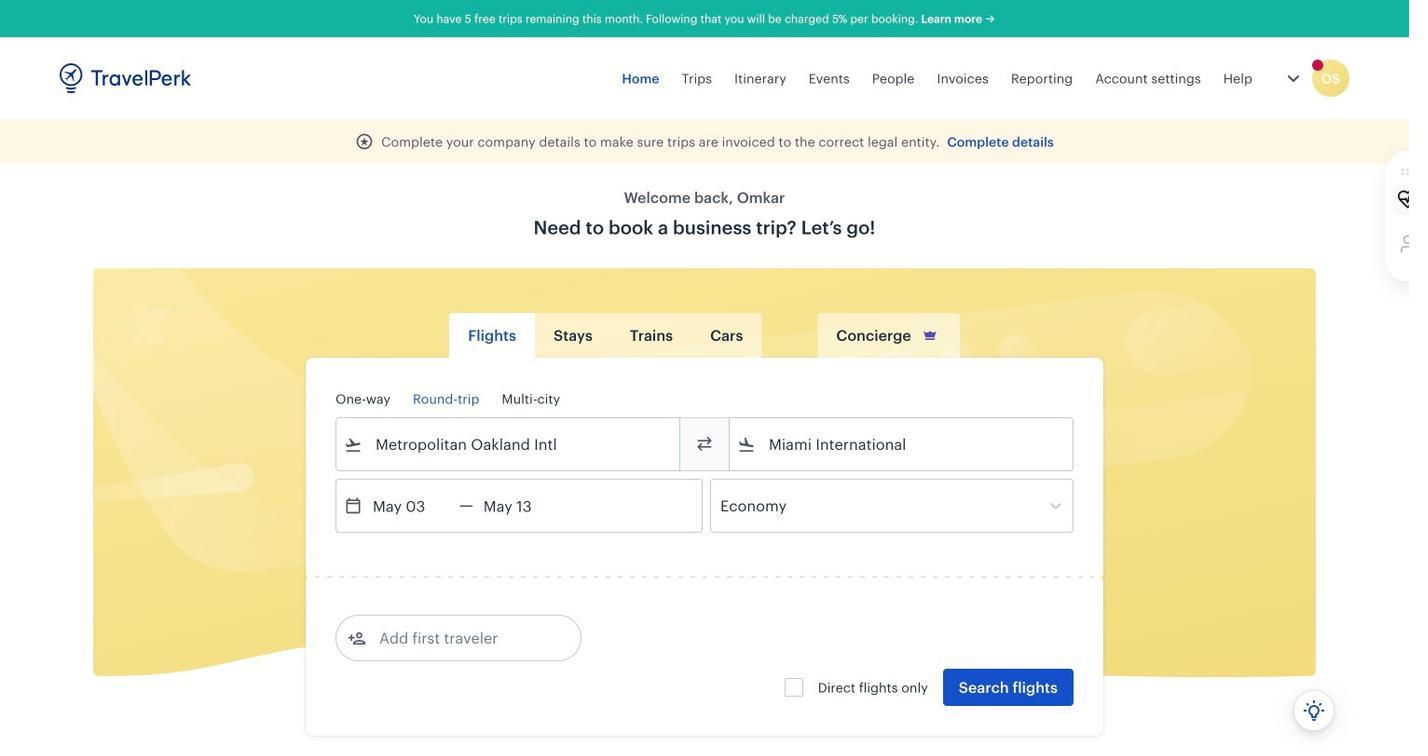 Task type: describe. For each thing, give the bounding box(es) containing it.
Return text field
[[473, 480, 570, 532]]

Add first traveler search field
[[366, 624, 560, 653]]



Task type: locate. For each thing, give the bounding box(es) containing it.
From search field
[[363, 430, 655, 460]]

Depart text field
[[363, 480, 460, 532]]

To search field
[[756, 430, 1049, 460]]



